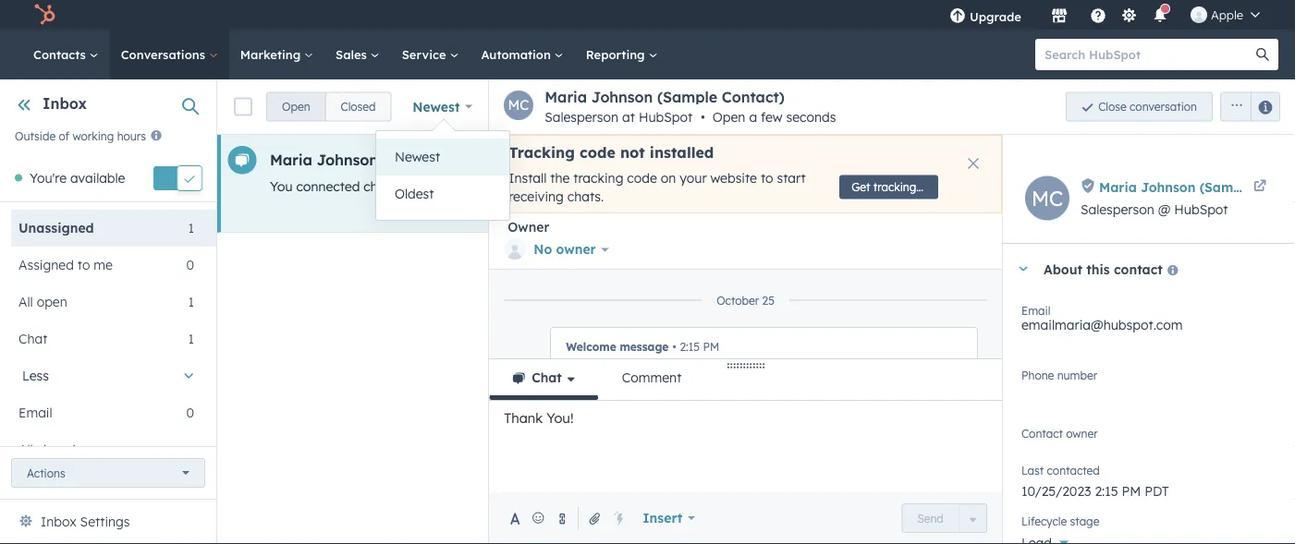Task type: describe. For each thing, give the bounding box(es) containing it.
marketplaces image
[[1051, 8, 1068, 25]]

all for all open
[[18, 294, 33, 310]]

message
[[620, 340, 669, 354]]

0 for assigned to me
[[186, 257, 194, 273]]

send inside button
[[918, 512, 944, 526]]

1 vertical spatial salesperson
[[1081, 202, 1155, 218]]

menu containing apple
[[937, 0, 1273, 30]]

apple
[[1211, 7, 1244, 22]]

0 horizontal spatial chat
[[18, 331, 48, 347]]

lifecycle stage
[[1022, 515, 1100, 528]]

you!
[[547, 410, 574, 427]]

contact
[[1022, 427, 1063, 441]]

help image
[[1090, 8, 1107, 25]]

notifications image
[[1152, 8, 1169, 25]]

to inside row
[[834, 178, 846, 195]]

Search HubSpot search field
[[1036, 39, 1262, 70]]

contacts
[[33, 47, 89, 62]]

caret image
[[1018, 267, 1029, 271]]

it
[[924, 178, 933, 195]]

tracking
[[509, 143, 575, 162]]

try
[[903, 178, 921, 195]]

about
[[1044, 261, 1083, 277]]

start
[[777, 170, 806, 186]]

help button
[[1083, 0, 1114, 30]]

(sample for maria johnson (sample contact) salesperson at hubspot • open a few seconds
[[657, 88, 718, 106]]

(sample for maria johnson (sample contact)
[[383, 151, 443, 169]]

actions button
[[11, 459, 205, 488]]

assigned
[[18, 257, 74, 273]]

install
[[509, 170, 547, 186]]

like
[[810, 178, 830, 195]]

hubspot image
[[33, 4, 55, 26]]

pm
[[703, 340, 720, 354]]

out
[[936, 178, 956, 195]]

1 vertical spatial hubspot
[[1175, 202, 1228, 218]]

next:
[[870, 178, 899, 195]]

last contacted
[[1022, 464, 1100, 478]]

notifications button
[[1145, 0, 1176, 30]]

appear
[[609, 178, 654, 195]]

new
[[421, 178, 446, 195]]

marketing link
[[229, 30, 325, 80]]

salesperson inside maria johnson (sample contact) salesperson at hubspot • open a few seconds
[[545, 109, 619, 125]]

contact owner no owner
[[1022, 427, 1098, 450]]

welcome message • 2:15 pm
[[566, 340, 720, 354]]

maria johnson (sample contact)
[[270, 151, 510, 169]]

email emailmaria@hubspot.com
[[1022, 304, 1183, 333]]

choose
[[690, 178, 736, 195]]

me
[[94, 257, 113, 273]]

lifecycle
[[1022, 515, 1067, 528]]

october 25
[[717, 294, 775, 308]]

newest button
[[401, 88, 485, 125]]

no inside contact owner no owner
[[1022, 434, 1040, 450]]

not
[[620, 143, 645, 162]]

owner for no owner
[[556, 242, 596, 258]]

conversations
[[121, 47, 209, 62]]

actions
[[27, 466, 65, 480]]

newest button
[[376, 139, 509, 176]]

inbox settings link
[[41, 511, 130, 534]]

1 for unassigned
[[188, 220, 194, 236]]

reporting
[[586, 47, 649, 62]]

what
[[739, 178, 770, 195]]

list box containing newest
[[376, 131, 509, 220]]

insert
[[643, 510, 683, 527]]

2 chat from the left
[[1033, 178, 1060, 195]]

salesperson @ hubspot
[[1081, 202, 1228, 218]]

main content containing maria johnson (sample contact)
[[217, 80, 1295, 545]]

emailmaria@hubspot.com
[[1022, 317, 1183, 333]]

marketing
[[240, 47, 304, 62]]

all for all closed
[[18, 442, 33, 458]]

you connected chat any new chats on your website will appear here. choose what you'd like to do next:  try it out  send a test chat from any page where the tracking cod
[[270, 178, 1295, 195]]

settings image
[[1121, 8, 1138, 25]]

phone number
[[1022, 368, 1098, 382]]

automation link
[[470, 30, 575, 80]]

1 for all open
[[188, 294, 194, 310]]

conversation
[[1130, 100, 1197, 114]]

website inside row
[[536, 178, 583, 195]]

last
[[1022, 464, 1044, 478]]

at
[[622, 109, 635, 125]]

get tracking code button
[[840, 175, 945, 199]]

open inside maria johnson (sample contact) salesperson at hubspot • open a few seconds
[[713, 109, 746, 125]]

all open
[[18, 294, 67, 310]]

newest inside button
[[395, 149, 440, 165]]

code inside install the tracking code on your website to start receiving chats.
[[627, 170, 657, 186]]

settings link
[[1118, 5, 1141, 25]]

contacts link
[[22, 30, 110, 80]]

comment
[[622, 370, 682, 386]]

hours
[[117, 129, 146, 143]]

closed
[[341, 100, 376, 114]]

any
[[394, 178, 418, 195]]

insert button
[[631, 500, 707, 537]]

number
[[1057, 368, 1098, 382]]

upgrade image
[[950, 8, 966, 25]]

chat inside button
[[532, 370, 562, 386]]

receiving
[[509, 188, 564, 204]]

hubspot inside maria johnson (sample contact) salesperson at hubspot • open a few seconds
[[639, 109, 693, 125]]

send group
[[902, 504, 988, 534]]

reporting link
[[575, 30, 669, 80]]

newest inside popup button
[[413, 98, 460, 115]]

stage
[[1070, 515, 1100, 528]]

comment button
[[599, 360, 705, 400]]

website inside install the tracking code on your website to start receiving chats.
[[711, 170, 757, 186]]

sales link
[[325, 30, 391, 80]]

on inside row
[[487, 178, 502, 195]]

any
[[1096, 178, 1119, 195]]

1 chat from the left
[[364, 178, 391, 195]]

no owner button for owner
[[504, 236, 609, 264]]

thank
[[504, 410, 543, 427]]

less
[[22, 368, 49, 384]]

service link
[[391, 30, 470, 80]]

thank you!
[[504, 410, 574, 427]]



Task type: locate. For each thing, give the bounding box(es) containing it.
0 horizontal spatial •
[[673, 340, 676, 354]]

tracking up 'chats.'
[[574, 170, 624, 186]]

open down marketing link
[[282, 100, 310, 114]]

(sample up any
[[383, 151, 443, 169]]

0 vertical spatial newest
[[413, 98, 460, 115]]

your inside install the tracking code on your website to start receiving chats.
[[680, 170, 707, 186]]

(sample inside row
[[383, 151, 443, 169]]

welcome
[[566, 340, 616, 354]]

1 horizontal spatial no owner button
[[1022, 423, 1277, 454]]

inbox settings
[[41, 514, 130, 530]]

a inside maria johnson (sample contact) salesperson at hubspot • open a few seconds
[[749, 109, 757, 125]]

0 horizontal spatial hubspot
[[639, 109, 693, 125]]

0 vertical spatial 0
[[186, 257, 194, 273]]

Phone number text field
[[1022, 365, 1277, 402]]

here.
[[657, 178, 687, 195]]

no up last
[[1022, 434, 1040, 450]]

0 vertical spatial maria
[[545, 88, 587, 106]]

about this contact button
[[1003, 244, 1277, 294]]

open inside 'button'
[[282, 100, 310, 114]]

2 vertical spatial 1
[[188, 331, 194, 347]]

the up receiving
[[550, 170, 570, 186]]

• left 2:15
[[673, 340, 676, 354]]

owner up contacted
[[1066, 427, 1098, 441]]

1 horizontal spatial email
[[1022, 304, 1051, 318]]

email for email
[[18, 405, 52, 421]]

contact)
[[722, 88, 785, 106], [447, 151, 510, 169]]

working
[[73, 129, 114, 143]]

chat left any
[[364, 178, 391, 195]]

1 horizontal spatial salesperson
[[1081, 202, 1155, 218]]

inbox for inbox
[[43, 94, 87, 113]]

0 vertical spatial •
[[701, 109, 705, 125]]

0 vertical spatial send
[[960, 178, 991, 195]]

hubspot
[[639, 109, 693, 125], [1175, 202, 1228, 218]]

about this contact
[[1044, 261, 1163, 277]]

service
[[402, 47, 450, 62]]

tracking left cod
[[1221, 178, 1271, 195]]

0 horizontal spatial no
[[534, 242, 552, 258]]

maria for maria johnson (sample contact) salesperson at hubspot • open a few seconds
[[545, 88, 587, 106]]

johnson for maria johnson (sample contact) salesperson at hubspot • open a few seconds
[[592, 88, 653, 106]]

all
[[18, 294, 33, 310], [18, 442, 33, 458]]

all inside 'button'
[[18, 442, 33, 458]]

you're available
[[30, 170, 125, 186]]

1 vertical spatial inbox
[[41, 514, 76, 530]]

will
[[587, 178, 606, 195]]

get
[[852, 180, 871, 194]]

0 horizontal spatial website
[[536, 178, 583, 195]]

johnson up the @
[[1141, 179, 1196, 195]]

tracking left it
[[874, 180, 917, 194]]

no owner button for contact owner
[[1022, 423, 1277, 454]]

0 horizontal spatial open
[[282, 100, 310, 114]]

code inside "button"
[[920, 180, 945, 194]]

1 horizontal spatial to
[[761, 170, 773, 186]]

2 all from the top
[[18, 442, 33, 458]]

live chat from maria johnson (sample contact) with context you connected chat
any new chats on your website will appear here. choose what you'd like to do next:

try it out 
send a test chat from any page where the tracking code is installed: https://app.hubs row
[[217, 135, 1295, 233]]

0 horizontal spatial send
[[918, 512, 944, 526]]

sales
[[336, 47, 370, 62]]

maria for maria johnson (sample conta
[[1099, 179, 1137, 195]]

owner for contact owner no owner
[[1066, 427, 1098, 441]]

johnson up at
[[592, 88, 653, 106]]

on inside install the tracking code on your website to start receiving chats.
[[661, 170, 676, 186]]

tracking inside row
[[1221, 178, 1271, 195]]

(sample left conta
[[1200, 179, 1253, 195]]

1 vertical spatial maria
[[270, 151, 312, 169]]

0
[[186, 257, 194, 273], [186, 405, 194, 421]]

hubspot down maria johnson (sample conta link
[[1175, 202, 1228, 218]]

install the tracking code on your website to start receiving chats.
[[509, 170, 806, 204]]

1 for chat
[[188, 331, 194, 347]]

inbox for inbox settings
[[41, 514, 76, 530]]

Closed button
[[325, 92, 392, 122]]

contact) for maria johnson (sample contact) salesperson at hubspot • open a few seconds
[[722, 88, 785, 106]]

0 vertical spatial salesperson
[[545, 109, 619, 125]]

maria up 'you'
[[270, 151, 312, 169]]

tracking inside "button"
[[874, 180, 917, 194]]

get tracking code
[[852, 180, 945, 194]]

email down caret image
[[1022, 304, 1051, 318]]

contact) for maria johnson (sample contact)
[[447, 151, 510, 169]]

a inside live chat from maria johnson (sample contact) with context you connected chat
any new chats on your website will appear here. choose what you'd like to do next:

try it out 
send a test chat from any page where the tracking code is installed: https://app.hubs row
[[994, 178, 1002, 195]]

1 group from the left
[[266, 92, 392, 122]]

0 horizontal spatial maria
[[270, 151, 312, 169]]

maria inside row
[[270, 151, 312, 169]]

0 vertical spatial (sample
[[657, 88, 718, 106]]

0 horizontal spatial johnson
[[317, 151, 378, 169]]

the inside install the tracking code on your website to start receiving chats.
[[550, 170, 570, 186]]

0 for email
[[186, 405, 194, 421]]

inbox
[[43, 94, 87, 113], [41, 514, 76, 530]]

outside of working hours
[[15, 129, 146, 143]]

all left closed
[[18, 442, 33, 458]]

1 vertical spatial johnson
[[317, 151, 378, 169]]

(sample inside maria johnson (sample contact) salesperson at hubspot • open a few seconds
[[657, 88, 718, 106]]

1 horizontal spatial hubspot
[[1175, 202, 1228, 218]]

assigned to me
[[18, 257, 113, 273]]

0 horizontal spatial tracking
[[574, 170, 624, 186]]

0 vertical spatial chat
[[18, 331, 48, 347]]

hubspot link
[[22, 4, 69, 26]]

chats
[[449, 178, 483, 195]]

your down installed on the top
[[680, 170, 707, 186]]

contact) up few
[[722, 88, 785, 106]]

inbox up of
[[43, 94, 87, 113]]

2 group from the left
[[1213, 92, 1281, 122]]

@
[[1158, 202, 1171, 218]]

2 vertical spatial johnson
[[1141, 179, 1196, 195]]

email inside email emailmaria@hubspot.com
[[1022, 304, 1051, 318]]

owner down 'chats.'
[[556, 242, 596, 258]]

johnson
[[592, 88, 653, 106], [317, 151, 378, 169], [1141, 179, 1196, 195]]

2 horizontal spatial maria
[[1099, 179, 1137, 195]]

1 vertical spatial •
[[673, 340, 676, 354]]

your down "tracking"
[[506, 178, 533, 195]]

all closed
[[18, 442, 76, 458]]

1 vertical spatial (sample
[[383, 151, 443, 169]]

0 horizontal spatial chat
[[364, 178, 391, 195]]

a left test
[[994, 178, 1002, 195]]

october
[[717, 294, 759, 308]]

marketplaces button
[[1040, 0, 1079, 30]]

3 1 from the top
[[188, 331, 194, 347]]

a
[[749, 109, 757, 125], [994, 178, 1002, 195]]

connected
[[296, 178, 360, 195]]

1 horizontal spatial a
[[994, 178, 1002, 195]]

0 vertical spatial inbox
[[43, 94, 87, 113]]

page
[[1122, 178, 1154, 195]]

group down search button at the top right of page
[[1213, 92, 1281, 122]]

hubspot right at
[[639, 109, 693, 125]]

outside
[[15, 129, 56, 143]]

1 vertical spatial newest
[[395, 149, 440, 165]]

on right 'chats'
[[487, 178, 502, 195]]

1 vertical spatial send
[[918, 512, 944, 526]]

1 horizontal spatial the
[[1197, 178, 1217, 195]]

bob builder image
[[1191, 6, 1208, 23]]

tracking code not installed alert
[[489, 135, 1002, 214]]

1 horizontal spatial no
[[1022, 434, 1040, 450]]

menu
[[937, 0, 1273, 30]]

installed
[[650, 143, 714, 162]]

group down sales
[[266, 92, 392, 122]]

0 horizontal spatial code
[[580, 143, 616, 162]]

unassigned
[[18, 220, 94, 236]]

• inside maria johnson (sample contact) salesperson at hubspot • open a few seconds
[[701, 109, 705, 125]]

newest up newest button
[[413, 98, 460, 115]]

0 horizontal spatial on
[[487, 178, 502, 195]]

a left few
[[749, 109, 757, 125]]

tracking
[[574, 170, 624, 186], [1221, 178, 1271, 195], [874, 180, 917, 194]]

maria inside maria johnson (sample contact) salesperson at hubspot • open a few seconds
[[545, 88, 587, 106]]

salesperson down any
[[1081, 202, 1155, 218]]

johnson inside maria johnson (sample contact) salesperson at hubspot • open a few seconds
[[592, 88, 653, 106]]

email for email emailmaria@hubspot.com
[[1022, 304, 1051, 318]]

Open button
[[266, 92, 326, 122]]

1 horizontal spatial contact)
[[722, 88, 785, 106]]

chat up less
[[18, 331, 48, 347]]

• up installed on the top
[[701, 109, 705, 125]]

website
[[711, 170, 757, 186], [536, 178, 583, 195]]

chat
[[18, 331, 48, 347], [532, 370, 562, 386]]

1 vertical spatial chat
[[532, 370, 562, 386]]

no owner
[[534, 242, 596, 258]]

cod
[[1274, 178, 1295, 195]]

close
[[1099, 100, 1127, 114]]

email down less
[[18, 405, 52, 421]]

chat button
[[489, 360, 599, 400]]

1 vertical spatial a
[[994, 178, 1002, 195]]

no down owner
[[534, 242, 552, 258]]

closed
[[37, 442, 76, 458]]

you'd
[[773, 178, 806, 195]]

group
[[266, 92, 392, 122], [1213, 92, 1281, 122]]

maria
[[545, 88, 587, 106], [270, 151, 312, 169], [1099, 179, 1137, 195]]

1 horizontal spatial tracking
[[874, 180, 917, 194]]

0 vertical spatial hubspot
[[639, 109, 693, 125]]

0 horizontal spatial (sample
[[383, 151, 443, 169]]

2 horizontal spatial code
[[920, 180, 945, 194]]

1 0 from the top
[[186, 257, 194, 273]]

2 vertical spatial maria
[[1099, 179, 1137, 195]]

to
[[761, 170, 773, 186], [834, 178, 846, 195], [77, 257, 90, 273]]

1 horizontal spatial send
[[960, 178, 991, 195]]

no owner button down owner
[[504, 236, 609, 264]]

settings
[[80, 514, 130, 530]]

0 horizontal spatial the
[[550, 170, 570, 186]]

contact) up 'chats'
[[447, 151, 510, 169]]

0 vertical spatial all
[[18, 294, 33, 310]]

inbox left settings
[[41, 514, 76, 530]]

maria up "tracking"
[[545, 88, 587, 106]]

list box
[[376, 131, 509, 220]]

1 horizontal spatial open
[[713, 109, 746, 125]]

Last contacted text field
[[1022, 474, 1277, 504]]

1 horizontal spatial •
[[701, 109, 705, 125]]

0 vertical spatial contact)
[[722, 88, 785, 106]]

(sample up installed on the top
[[657, 88, 718, 106]]

all left open at the left of page
[[18, 294, 33, 310]]

1 vertical spatial email
[[18, 405, 52, 421]]

you're available image
[[15, 174, 22, 182]]

0 vertical spatial a
[[749, 109, 757, 125]]

2 horizontal spatial johnson
[[1141, 179, 1196, 195]]

chat up thank you!
[[532, 370, 562, 386]]

send inside row
[[960, 178, 991, 195]]

0 horizontal spatial a
[[749, 109, 757, 125]]

1 vertical spatial all
[[18, 442, 33, 458]]

2 1 from the top
[[188, 294, 194, 310]]

2 horizontal spatial tracking
[[1221, 178, 1271, 195]]

(sample for maria johnson (sample conta
[[1200, 179, 1253, 195]]

2 vertical spatial (sample
[[1200, 179, 1253, 195]]

newest
[[413, 98, 460, 115], [395, 149, 440, 165]]

contact) inside maria johnson (sample contact) salesperson at hubspot • open a few seconds
[[722, 88, 785, 106]]

open left few
[[713, 109, 746, 125]]

1 horizontal spatial on
[[661, 170, 676, 186]]

maria right from
[[1099, 179, 1137, 195]]

maria for maria johnson (sample contact)
[[270, 151, 312, 169]]

chat right test
[[1033, 178, 1060, 195]]

1 horizontal spatial website
[[711, 170, 757, 186]]

johnson up connected
[[317, 151, 378, 169]]

you
[[270, 178, 293, 195]]

2 0 from the top
[[186, 405, 194, 421]]

1 1 from the top
[[188, 220, 194, 236]]

1 vertical spatial no
[[1022, 434, 1040, 450]]

0 horizontal spatial group
[[266, 92, 392, 122]]

tracking inside install the tracking code on your website to start receiving chats.
[[574, 170, 624, 186]]

contact) inside row
[[447, 151, 510, 169]]

close image
[[968, 158, 979, 169]]

0 horizontal spatial contact)
[[447, 151, 510, 169]]

contact
[[1114, 261, 1163, 277]]

main content
[[217, 80, 1295, 545]]

no owner button
[[504, 236, 609, 264], [1022, 423, 1277, 454]]

to inside install the tracking code on your website to start receiving chats.
[[761, 170, 773, 186]]

0 horizontal spatial to
[[77, 257, 90, 273]]

0 vertical spatial 1
[[188, 220, 194, 236]]

1 horizontal spatial group
[[1213, 92, 1281, 122]]

0 horizontal spatial salesperson
[[545, 109, 619, 125]]

1 vertical spatial 0
[[186, 405, 194, 421]]

johnson for maria johnson (sample contact)
[[317, 151, 378, 169]]

1 horizontal spatial (sample
[[657, 88, 718, 106]]

search image
[[1257, 48, 1270, 61]]

1 horizontal spatial your
[[680, 170, 707, 186]]

owner inside popup button
[[556, 242, 596, 258]]

1 horizontal spatial chat
[[1033, 178, 1060, 195]]

chats.
[[568, 188, 604, 204]]

newest up any
[[395, 149, 440, 165]]

conversations link
[[110, 30, 229, 80]]

close conversation button
[[1066, 92, 1213, 122]]

owner up 'last contacted'
[[1043, 434, 1081, 450]]

maria johnson (sample conta link
[[1099, 176, 1295, 198]]

0 horizontal spatial your
[[506, 178, 533, 195]]

1 horizontal spatial maria
[[545, 88, 587, 106]]

johnson inside row
[[317, 151, 378, 169]]

apple button
[[1180, 0, 1271, 30]]

the inside row
[[1197, 178, 1217, 195]]

1 horizontal spatial code
[[627, 170, 657, 186]]

conta
[[1257, 179, 1295, 195]]

0 vertical spatial no
[[534, 242, 552, 258]]

open
[[37, 294, 67, 310]]

available
[[70, 170, 125, 186]]

1 vertical spatial no owner button
[[1022, 423, 1277, 454]]

where
[[1157, 178, 1194, 195]]

your inside live chat from maria johnson (sample contact) with context you connected chat
any new chats on your website will appear here. choose what you'd like to do next:

try it out 
send a test chat from any page where the tracking code is installed: https://app.hubs row
[[506, 178, 533, 195]]

the right 'where'
[[1197, 178, 1217, 195]]

0 vertical spatial johnson
[[592, 88, 653, 106]]

0 horizontal spatial email
[[18, 405, 52, 421]]

johnson for maria johnson (sample conta
[[1141, 179, 1196, 195]]

0 vertical spatial no owner button
[[504, 236, 609, 264]]

0 horizontal spatial no owner button
[[504, 236, 609, 264]]

1 horizontal spatial chat
[[532, 370, 562, 386]]

2 horizontal spatial to
[[834, 178, 846, 195]]

1 all from the top
[[18, 294, 33, 310]]

2 horizontal spatial (sample
[[1200, 179, 1253, 195]]

chat
[[364, 178, 391, 195], [1033, 178, 1060, 195]]

on down installed on the top
[[661, 170, 676, 186]]

0 vertical spatial email
[[1022, 304, 1051, 318]]

close conversation
[[1099, 100, 1197, 114]]

1 horizontal spatial johnson
[[592, 88, 653, 106]]

no owner button up last contacted text box
[[1022, 423, 1277, 454]]

group containing open
[[266, 92, 392, 122]]

1 vertical spatial contact)
[[447, 151, 510, 169]]

open
[[282, 100, 310, 114], [713, 109, 746, 125]]

search button
[[1247, 39, 1279, 70]]

this
[[1087, 261, 1110, 277]]

phone
[[1022, 368, 1054, 382]]

the
[[550, 170, 570, 186], [1197, 178, 1217, 195]]

salesperson up tracking code not installed
[[545, 109, 619, 125]]

1 vertical spatial 1
[[188, 294, 194, 310]]



Task type: vqa. For each thing, say whether or not it's contained in the screenshot.
(Sample in row
yes



